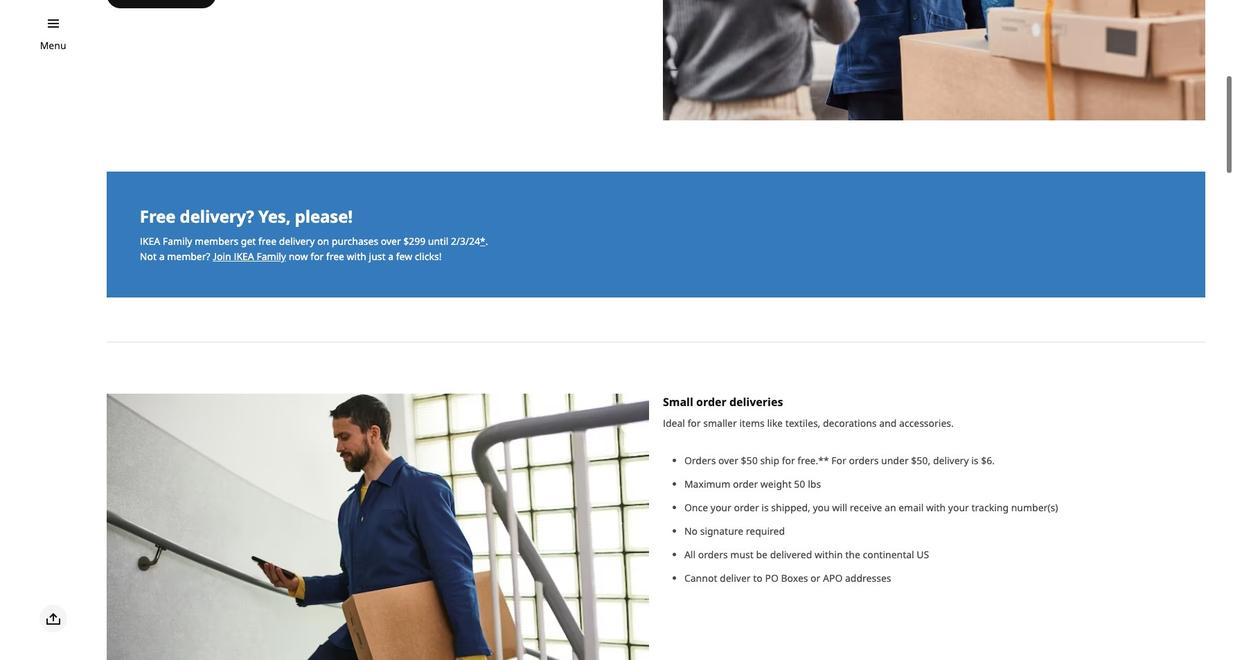 Task type: describe. For each thing, give the bounding box(es) containing it.
must
[[730, 548, 754, 561]]

50
[[794, 477, 805, 490]]

2 vertical spatial order
[[734, 500, 759, 514]]

the
[[845, 548, 860, 561]]

order for weight
[[733, 477, 758, 490]]

and
[[879, 416, 897, 429]]

1 horizontal spatial orders
[[849, 453, 879, 467]]

apo
[[823, 571, 843, 584]]

orders
[[684, 453, 716, 467]]

free.**
[[798, 453, 829, 467]]

ideal
[[663, 416, 685, 429]]

on
[[317, 234, 329, 247]]

like
[[767, 416, 783, 429]]

lbs
[[808, 477, 821, 490]]

maximum
[[684, 477, 730, 490]]

decorations
[[823, 416, 877, 429]]

* link
[[480, 234, 485, 247]]

within
[[815, 548, 843, 561]]

boxes
[[781, 571, 808, 584]]

number(s)
[[1011, 500, 1058, 514]]

just
[[369, 249, 386, 262]]

1 horizontal spatial free
[[326, 249, 344, 262]]

will
[[832, 500, 847, 514]]

free
[[140, 203, 176, 226]]

under
[[881, 453, 909, 467]]

addresses
[[845, 571, 891, 584]]

$50
[[741, 453, 758, 467]]

yes,
[[258, 203, 291, 226]]

1 vertical spatial with
[[926, 500, 946, 514]]

ikea family members get free delivery on purchases over $299 until 2/3/24 * . not a member? join ikea family now for free with just a few clicks!
[[140, 234, 488, 262]]

textiles,
[[785, 416, 821, 429]]

until
[[428, 234, 449, 247]]

$299
[[403, 234, 426, 247]]

purchases
[[332, 234, 378, 247]]

required
[[746, 524, 785, 537]]

smaller
[[703, 416, 737, 429]]

0 horizontal spatial family
[[163, 234, 192, 247]]

all orders must be delivered within the continental us
[[684, 548, 929, 561]]

2 your from the left
[[948, 500, 969, 514]]

0 horizontal spatial orders
[[698, 548, 728, 561]]

please!
[[295, 203, 353, 226]]

for inside ikea family members get free delivery on purchases over $299 until 2/3/24 * . not a member? join ikea family now for free with just a few clicks!
[[310, 249, 324, 262]]

few
[[396, 249, 412, 262]]

cannot
[[684, 571, 717, 584]]

email
[[899, 500, 924, 514]]

tracking
[[972, 500, 1009, 514]]

maximum order weight 50 lbs
[[684, 477, 821, 490]]

be
[[756, 548, 768, 561]]

items
[[740, 416, 765, 429]]

accessories.
[[899, 416, 954, 429]]

get
[[241, 234, 256, 247]]

now
[[289, 249, 308, 262]]

$6.
[[981, 453, 995, 467]]

cannot deliver to po boxes or apo addresses
[[684, 571, 891, 584]]

for for small
[[688, 416, 701, 429]]

or
[[811, 571, 821, 584]]



Task type: vqa. For each thing, say whether or not it's contained in the screenshot.
"VINTERFINT"
no



Task type: locate. For each thing, give the bounding box(es) containing it.
member?
[[167, 249, 210, 262]]

over inside ikea family members get free delivery on purchases over $299 until 2/3/24 * . not a member? join ikea family now for free with just a few clicks!
[[381, 234, 401, 247]]

1 vertical spatial over
[[718, 453, 739, 467]]

with down "purchases"
[[347, 249, 366, 262]]

free down on
[[326, 249, 344, 262]]

0 horizontal spatial ikea
[[140, 234, 160, 247]]

with inside ikea family members get free delivery on purchases over $299 until 2/3/24 * . not a member? join ikea family now for free with just a few clicks!
[[347, 249, 366, 262]]

no
[[684, 524, 698, 537]]

$50,
[[911, 453, 931, 467]]

1 horizontal spatial your
[[948, 500, 969, 514]]

order
[[696, 394, 727, 409], [733, 477, 758, 490], [734, 500, 759, 514]]

delivery?
[[180, 203, 254, 226]]

1 horizontal spatial family
[[257, 249, 286, 262]]

signature
[[700, 524, 744, 537]]

with
[[347, 249, 366, 262], [926, 500, 946, 514]]

family
[[163, 234, 192, 247], [257, 249, 286, 262]]

ikea
[[140, 234, 160, 247], [234, 249, 254, 262]]

ikea up not
[[140, 234, 160, 247]]

free delivery? yes, please!
[[140, 203, 353, 226]]

1 vertical spatial free
[[326, 249, 344, 262]]

deliver
[[720, 571, 751, 584]]

us
[[917, 548, 929, 561]]

to
[[753, 571, 763, 584]]

0 vertical spatial over
[[381, 234, 401, 247]]

once
[[684, 500, 708, 514]]

free right the get
[[258, 234, 277, 247]]

order down $50 on the bottom right of the page
[[733, 477, 758, 490]]

0 horizontal spatial free
[[258, 234, 277, 247]]

all
[[684, 548, 696, 561]]

1 vertical spatial is
[[762, 500, 769, 514]]

members
[[195, 234, 238, 247]]

is left $6.
[[971, 453, 979, 467]]

an
[[885, 500, 896, 514]]

no signature required
[[684, 524, 785, 537]]

you
[[813, 500, 830, 514]]

a right not
[[159, 249, 165, 262]]

1 horizontal spatial ikea
[[234, 249, 254, 262]]

0 vertical spatial ikea
[[140, 234, 160, 247]]

small order deliveries ideal for smaller items like textiles, decorations and accessories.
[[663, 394, 954, 429]]

delivered
[[770, 548, 812, 561]]

receive
[[850, 500, 882, 514]]

menu
[[40, 39, 66, 52]]

order for deliveries
[[696, 394, 727, 409]]

po
[[765, 571, 779, 584]]

0 vertical spatial with
[[347, 249, 366, 262]]

over
[[381, 234, 401, 247], [718, 453, 739, 467]]

family left now
[[257, 249, 286, 262]]

1 horizontal spatial for
[[688, 416, 701, 429]]

0 vertical spatial delivery
[[279, 234, 315, 247]]

1 vertical spatial for
[[688, 416, 701, 429]]

1 vertical spatial orders
[[698, 548, 728, 561]]

delivery up now
[[279, 234, 315, 247]]

for right ideal
[[688, 416, 701, 429]]

1 vertical spatial delivery
[[933, 453, 969, 467]]

over left $50 on the bottom right of the page
[[718, 453, 739, 467]]

your
[[711, 500, 731, 514], [948, 500, 969, 514]]

menu button
[[40, 38, 66, 53]]

0 vertical spatial order
[[696, 394, 727, 409]]

1 vertical spatial family
[[257, 249, 286, 262]]

orders right all at right bottom
[[698, 548, 728, 561]]

for for orders
[[782, 453, 795, 467]]

a left "few" at the left of page
[[388, 249, 394, 262]]

shipped,
[[771, 500, 810, 514]]

2 a from the left
[[388, 249, 394, 262]]

small
[[663, 394, 693, 409]]

your left tracking
[[948, 500, 969, 514]]

free
[[258, 234, 277, 247], [326, 249, 344, 262]]

a
[[159, 249, 165, 262], [388, 249, 394, 262]]

continental
[[863, 548, 914, 561]]

orders over $50 ship for free.** for orders under $50, delivery is $6.
[[684, 453, 995, 467]]

1 vertical spatial order
[[733, 477, 758, 490]]

for
[[832, 453, 846, 467]]

clicks!
[[415, 249, 442, 262]]

1 horizontal spatial a
[[388, 249, 394, 262]]

join
[[213, 249, 231, 262]]

family up member?
[[163, 234, 192, 247]]

2 vertical spatial for
[[782, 453, 795, 467]]

order down maximum order weight 50 lbs
[[734, 500, 759, 514]]

once your order is shipped, you will receive an email with your tracking number(s)
[[684, 500, 1058, 514]]

1 horizontal spatial with
[[926, 500, 946, 514]]

0 vertical spatial orders
[[849, 453, 879, 467]]

0 horizontal spatial your
[[711, 500, 731, 514]]

for inside small order deliveries ideal for smaller items like textiles, decorations and accessories.
[[688, 416, 701, 429]]

delivery inside ikea family members get free delivery on purchases over $299 until 2/3/24 * . not a member? join ikea family now for free with just a few clicks!
[[279, 234, 315, 247]]

1 your from the left
[[711, 500, 731, 514]]

ikea down the get
[[234, 249, 254, 262]]

deliveries
[[729, 394, 783, 409]]

ship
[[760, 453, 779, 467]]

0 horizontal spatial delivery
[[279, 234, 315, 247]]

0 vertical spatial for
[[310, 249, 324, 262]]

order inside small order deliveries ideal for smaller items like textiles, decorations and accessories.
[[696, 394, 727, 409]]

orders
[[849, 453, 879, 467], [698, 548, 728, 561]]

0 horizontal spatial with
[[347, 249, 366, 262]]

0 vertical spatial family
[[163, 234, 192, 247]]

order up smaller
[[696, 394, 727, 409]]

is
[[971, 453, 979, 467], [762, 500, 769, 514]]

for
[[310, 249, 324, 262], [688, 416, 701, 429], [782, 453, 795, 467]]

join ikea family link
[[213, 249, 286, 262]]

is up the required
[[762, 500, 769, 514]]

for down on
[[310, 249, 324, 262]]

.
[[485, 234, 488, 247]]

1 vertical spatial ikea
[[234, 249, 254, 262]]

your up signature
[[711, 500, 731, 514]]

2 horizontal spatial for
[[782, 453, 795, 467]]

0 vertical spatial free
[[258, 234, 277, 247]]

0 horizontal spatial over
[[381, 234, 401, 247]]

delivery
[[279, 234, 315, 247], [933, 453, 969, 467]]

0 horizontal spatial for
[[310, 249, 324, 262]]

0 horizontal spatial is
[[762, 500, 769, 514]]

not
[[140, 249, 157, 262]]

over up "few" at the left of page
[[381, 234, 401, 247]]

orders right the for
[[849, 453, 879, 467]]

delivery right $50,
[[933, 453, 969, 467]]

1 horizontal spatial is
[[971, 453, 979, 467]]

0 vertical spatial is
[[971, 453, 979, 467]]

0 horizontal spatial a
[[159, 249, 165, 262]]

for right ship
[[782, 453, 795, 467]]

1 horizontal spatial delivery
[[933, 453, 969, 467]]

with right email
[[926, 500, 946, 514]]

weight
[[761, 477, 792, 490]]

1 a from the left
[[159, 249, 165, 262]]

*
[[480, 234, 485, 247]]

1 horizontal spatial over
[[718, 453, 739, 467]]

2/3/24
[[451, 234, 480, 247]]



